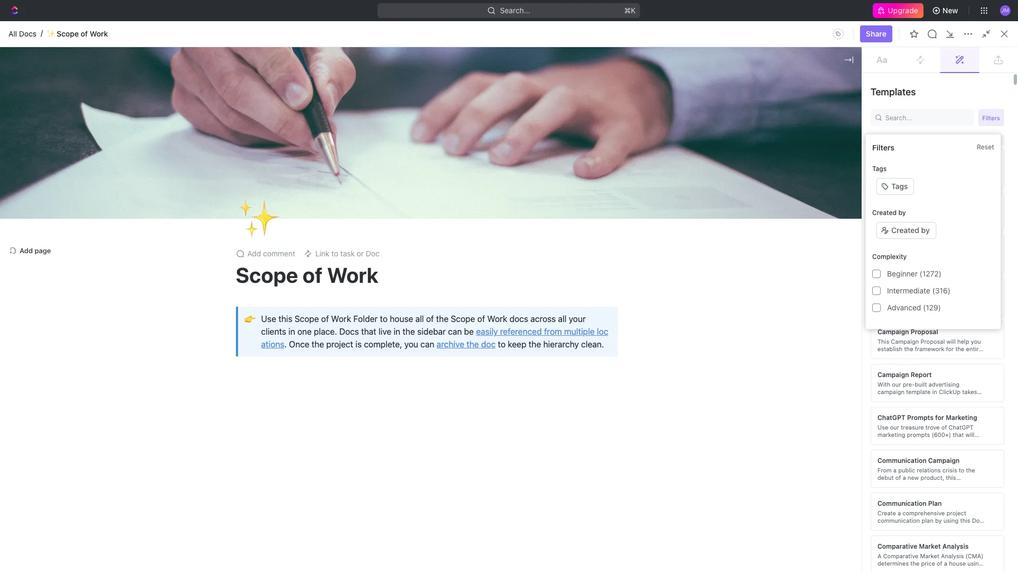 Task type: locate. For each thing, give the bounding box(es) containing it.
can down sidebar
[[421, 340, 435, 350]]

0 horizontal spatial using
[[944, 517, 959, 524]]

0 vertical spatial all
[[8, 29, 17, 38]]

of
[[81, 29, 88, 38], [223, 108, 230, 117], [785, 125, 792, 134], [303, 263, 323, 288], [220, 282, 227, 291], [321, 315, 329, 324], [426, 315, 434, 324], [477, 315, 485, 324], [248, 358, 255, 367], [544, 358, 551, 367], [892, 396, 897, 403], [937, 560, 943, 567]]

0 horizontal spatial a
[[898, 510, 901, 517]]

• down me
[[797, 142, 801, 150]]

proposal
[[911, 328, 939, 336]]

my docs
[[205, 187, 236, 196]]

do you want to enable browser notifications? enable hide this
[[397, 24, 622, 33]]

analysis
[[943, 543, 969, 551], [941, 553, 964, 560]]

0 vertical spatial communication
[[878, 457, 927, 465]]

0 horizontal spatial all
[[8, 29, 17, 38]]

1 • from the left
[[235, 142, 239, 150]]

plan down comprehensive
[[922, 517, 934, 524]]

created by up complexity
[[892, 226, 930, 235]]

docs inside use this scope of work folder to house all of the scope of work docs across all your clients in one place. docs that live in the sidebar can be
[[339, 327, 359, 337]]

date inside date updated button
[[739, 207, 753, 215]]

agency management down page
[[25, 256, 98, 265]]

prompts
[[907, 414, 934, 422]]

project
[[480, 108, 505, 117], [548, 301, 572, 310], [549, 320, 573, 329]]

1 - from the top
[[616, 301, 619, 310]]

1 meeting from the top
[[196, 301, 225, 310]]

management
[[795, 108, 840, 117], [234, 125, 278, 134], [276, 142, 321, 151], [838, 142, 883, 151], [53, 256, 98, 265], [231, 263, 277, 272], [548, 339, 593, 348]]

my
[[205, 187, 216, 196]]

archive the doc link
[[437, 340, 496, 350]]

0 horizontal spatial •
[[235, 142, 239, 150]]

doc
[[994, 45, 1008, 54], [972, 517, 984, 524]]

waste
[[936, 403, 952, 410]]

ago for 6 mins ago
[[849, 263, 861, 272]]

to down clickup on the bottom
[[951, 396, 956, 403]]

your inside use this scope of work folder to house all of the scope of work docs across all your clients in one place. docs that live in the sidebar can be
[[569, 315, 586, 324]]

0 vertical spatial meeting
[[196, 301, 225, 310]]

project left is
[[326, 340, 353, 350]]

keep
[[508, 340, 527, 350]]

sidebar navigation
[[0, 37, 159, 573]]

11 row from the top
[[171, 430, 1006, 449]]

takes
[[963, 389, 978, 395]]

a up the comparable
[[944, 560, 948, 567]]

comparative down messaging
[[878, 543, 918, 551]]

by
[[781, 89, 790, 98], [899, 209, 906, 217], [922, 226, 930, 235], [935, 517, 942, 524]]

1 vertical spatial 2
[[308, 358, 312, 367]]

0 horizontal spatial tags
[[616, 207, 630, 215]]

2 communication from the top
[[878, 500, 927, 508]]

row containing 5
[[171, 219, 1006, 240]]

1 horizontal spatial favorites
[[466, 89, 502, 98]]

with
[[878, 381, 891, 388]]

the down be
[[467, 340, 479, 350]]

mins right 27
[[834, 225, 851, 234]]

your up multiple
[[569, 315, 586, 324]]

0 vertical spatial your
[[569, 315, 586, 324]]

date left "updated"
[[739, 207, 753, 215]]

cell
[[171, 220, 183, 239], [503, 220, 609, 239], [733, 220, 817, 239], [171, 239, 183, 258], [503, 239, 609, 258], [609, 239, 733, 258], [733, 239, 817, 258], [171, 258, 183, 277], [503, 258, 609, 277], [609, 258, 733, 277], [733, 258, 817, 277], [171, 277, 183, 296], [503, 277, 609, 296], [609, 277, 733, 296], [733, 277, 817, 296], [817, 277, 902, 296], [171, 296, 183, 315], [733, 296, 817, 315], [817, 296, 902, 315], [171, 315, 183, 334], [733, 315, 817, 334], [817, 315, 902, 334], [171, 334, 183, 353], [733, 334, 817, 353], [817, 334, 902, 353], [987, 334, 1006, 353], [171, 353, 183, 372], [733, 353, 817, 372], [817, 353, 902, 372], [171, 372, 183, 391], [183, 372, 503, 391], [503, 372, 609, 391], [609, 372, 733, 391], [733, 372, 817, 391], [817, 372, 902, 391], [987, 372, 1006, 391], [171, 391, 183, 411], [183, 391, 503, 411], [503, 391, 609, 411], [609, 391, 733, 411], [733, 391, 817, 411], [817, 391, 902, 411], [171, 411, 183, 430], [183, 411, 503, 430], [503, 411, 609, 430], [609, 411, 733, 430], [733, 411, 817, 430], [817, 411, 902, 430], [987, 411, 1006, 430], [171, 430, 183, 449], [183, 430, 503, 449], [503, 430, 609, 449], [609, 430, 733, 449], [733, 430, 817, 449], [817, 430, 902, 449]]

this right hide
[[609, 24, 622, 33]]

the up sidebar
[[436, 315, 449, 324]]

1 vertical spatial created by
[[892, 226, 930, 235]]

campaign for campaign brief
[[878, 285, 909, 293]]

row
[[171, 203, 1006, 220], [171, 219, 1006, 240], [171, 258, 1006, 277], [171, 295, 1006, 316], [171, 314, 1006, 336], [171, 333, 1006, 355], [171, 352, 1006, 374], [171, 372, 1006, 391], [171, 391, 1006, 411], [171, 411, 1006, 430], [171, 430, 1006, 449]]

tree containing team space
[[4, 162, 149, 540]]

(1272)
[[920, 269, 942, 279]]

2 down 'client 1 project'
[[542, 320, 547, 329]]

campaign for campaign proposal
[[878, 328, 909, 336]]

page
[[35, 246, 51, 255]]

workspace
[[314, 187, 353, 196]]

1 vertical spatial house
[[949, 560, 966, 567]]

2 horizontal spatial ✨
[[747, 125, 755, 133]]

👋 for resource management
[[185, 142, 193, 150]]

analysis up properties
[[941, 553, 964, 560]]

the up sold,
[[911, 560, 920, 567]]

easily down 'communication'
[[899, 525, 915, 532]]

team
[[25, 184, 44, 193]]

3 row from the top
[[171, 258, 1006, 277]]

live
[[379, 327, 392, 337]]

to left business time image
[[498, 340, 506, 350]]

easily referenced from multiple loc ations link
[[261, 327, 609, 350]]

communication
[[878, 517, 920, 524]]

so
[[878, 403, 884, 410]]

1 welcome! from the left
[[199, 142, 233, 151]]

1 minutes from the top
[[227, 301, 255, 310]]

2 vertical spatial client
[[196, 358, 217, 367]]

filters up tags button at the right top of page
[[873, 143, 895, 152]]

plan up strategy.
[[916, 525, 928, 532]]

favorites
[[466, 89, 502, 98], [8, 132, 36, 140]]

1 vertical spatial meeting
[[196, 320, 225, 329]]

of inside communication plan create a comprehensive project communication plan by using this doc to help easily plan out your business messaging strategy. comparative market analysis a comparative market analysis (cma) determines the price of a house using recently sold, comparable properties
[[937, 560, 943, 567]]

0 vertical spatial this
[[609, 24, 622, 33]]

your inside communication plan create a comprehensive project communication plan by using this doc to help easily plan out your business messaging strategy. comparative market analysis a comparative market analysis (cma) determines the price of a house using recently sold, comparable properties
[[941, 525, 953, 532]]

to up live
[[380, 315, 388, 324]]

complete,
[[364, 340, 402, 350]]

campaign brief
[[878, 285, 926, 293]]

1 horizontal spatial welcome!
[[761, 142, 795, 151]]

choosing
[[899, 396, 924, 403]]

complexity
[[873, 253, 907, 261]]

that
[[361, 327, 376, 337]]

0 horizontal spatial ✨
[[47, 29, 55, 38]]

- for client 2 project
[[616, 320, 619, 329]]

docs
[[19, 29, 37, 38], [178, 45, 195, 54], [942, 45, 959, 54], [25, 69, 43, 78], [218, 187, 236, 196], [339, 327, 359, 337], [277, 358, 295, 367]]

0 vertical spatial 👥
[[747, 108, 755, 116]]

✨ right the all docs link
[[47, 29, 55, 38]]

scope of work up 👉
[[196, 282, 248, 291]]

all for all docs
[[8, 29, 17, 38]]

resource management
[[761, 108, 840, 117], [199, 125, 278, 134], [196, 263, 277, 272]]

resource management inside button
[[196, 263, 277, 272]]

1 vertical spatial a
[[944, 560, 948, 567]]

communication up 'communication'
[[878, 500, 927, 508]]

this
[[609, 24, 622, 33], [279, 315, 292, 324], [961, 517, 971, 524]]

1 vertical spatial client
[[520, 320, 540, 329]]

2 vertical spatial you
[[886, 403, 896, 410]]

created by button
[[877, 222, 937, 239]]

ago down 27 mins ago
[[853, 244, 866, 253]]

0 horizontal spatial 👥
[[185, 125, 193, 133]]

2 vertical spatial mins
[[830, 263, 847, 272]]

filters up reset
[[983, 114, 1000, 121]]

welcome! • in agency management for resource management
[[199, 142, 321, 151]]

date inside date viewed button
[[824, 207, 838, 215]]

2 vertical spatial tags
[[616, 207, 630, 215]]

0 vertical spatial minutes
[[227, 301, 255, 310]]

0 horizontal spatial your
[[569, 315, 586, 324]]

in
[[241, 142, 247, 151], [803, 142, 809, 151], [289, 327, 295, 337], [394, 327, 401, 337], [933, 389, 938, 395]]

1 vertical spatial ago
[[853, 244, 866, 253]]

communication inside communication plan create a comprehensive project communication plan by using this doc to help easily plan out your business messaging strategy. comparative market analysis a comparative market analysis (cma) determines the price of a house using recently sold, comparable properties
[[878, 500, 927, 508]]

ago inside 24 mins ago row
[[853, 244, 866, 253]]

campaign inside campaign report with our pre-built advertising campaign template in clickup takes care of choosing the kpis to monitor, so you don't have to waste time on it.
[[878, 371, 909, 379]]

viewed
[[840, 207, 861, 215]]

agency management
[[25, 256, 98, 265], [520, 339, 593, 348]]

enable
[[562, 24, 585, 33]]

care
[[878, 396, 890, 403]]

the left the kpis in the right bottom of the page
[[926, 396, 935, 403]]

market
[[919, 543, 941, 551], [920, 553, 940, 560]]

use this scope of work folder to house all of the scope of work docs across all your clients in one place. docs that live in the sidebar can be
[[261, 315, 588, 337]]

1 vertical spatial this
[[279, 315, 292, 324]]

1 vertical spatial all
[[871, 136, 880, 145]]

client 2 project
[[520, 320, 573, 329]]

1 horizontal spatial 👋
[[747, 142, 755, 150]]

1 meeting minutes from the top
[[196, 301, 255, 310]]

ago for 27 mins ago
[[853, 225, 865, 234]]

5 up use
[[267, 301, 272, 310]]

help
[[885, 525, 897, 532]]

shared button
[[242, 181, 273, 203]]

5 up add comment
[[257, 225, 261, 234]]

9 row from the top
[[171, 391, 1006, 411]]

2 horizontal spatial this
[[961, 517, 971, 524]]

tags up 24 mins ago row
[[616, 207, 630, 215]]

this right use
[[279, 315, 292, 324]]

communication down chatgpt
[[878, 457, 927, 465]]

1 horizontal spatial your
[[941, 525, 953, 532]]

tags up tags button at the right top of page
[[873, 165, 887, 173]]

docs up is
[[339, 327, 359, 337]]

created by me
[[747, 89, 805, 98]]

of inside scope of work button
[[220, 282, 227, 291]]

new for new
[[943, 6, 959, 15]]

1 vertical spatial favorites
[[8, 132, 36, 140]]

docs
[[510, 315, 528, 324]]

✨ down created by me on the right of page
[[747, 125, 755, 133]]

6 row from the top
[[171, 333, 1006, 355]]

strategy.
[[910, 532, 934, 539]]

created up complexity
[[892, 226, 920, 235]]

1 vertical spatial 5
[[267, 301, 272, 310]]

new up 'search docs'
[[943, 6, 959, 15]]

2 • from the left
[[797, 142, 801, 150]]

1 horizontal spatial this
[[609, 24, 622, 33]]

5 for client 2 project
[[267, 320, 272, 329]]

0 vertical spatial meeting minutes
[[196, 301, 255, 310]]

intermediate
[[887, 286, 931, 295]]

1 horizontal spatial easily
[[899, 525, 915, 532]]

6 mins ago
[[824, 263, 861, 272]]

campaign proposal
[[878, 328, 939, 336]]

client 1 scope of work docs
[[196, 358, 295, 367]]

0 vertical spatial 1
[[542, 301, 546, 310]]

0 vertical spatial new
[[943, 6, 959, 15]]

0 vertical spatial project
[[326, 340, 353, 350]]

campaign up "our"
[[878, 371, 909, 379]]

• for management
[[235, 142, 239, 150]]

campaign
[[878, 389, 905, 395]]

2 vertical spatial ✨
[[747, 125, 755, 133]]

agency management down from
[[520, 339, 593, 348]]

filters
[[983, 114, 1000, 121], [873, 143, 895, 152]]

0 horizontal spatial favorites
[[8, 132, 36, 140]]

easily referenced from multiple loc ations
[[261, 327, 609, 350]]

to right want
[[442, 24, 449, 33]]

1 horizontal spatial can
[[448, 327, 462, 337]]

recent
[[185, 89, 213, 98]]

tree
[[4, 162, 149, 540]]

- for scope of work
[[616, 358, 619, 367]]

mins
[[834, 225, 851, 234], [835, 244, 851, 253], [830, 263, 847, 272]]

a
[[898, 510, 901, 517], [944, 560, 948, 567]]

0 horizontal spatial doc
[[972, 517, 984, 524]]

2 vertical spatial 5
[[267, 320, 272, 329]]

can inside use this scope of work folder to house all of the scope of work docs across all your clients in one place. docs that live in the sidebar can be
[[448, 327, 462, 337]]

client
[[520, 301, 540, 310], [520, 320, 540, 329], [196, 358, 217, 367]]

0 horizontal spatial date
[[739, 207, 753, 215]]

you down use this scope of work folder to house all of the scope of work docs across all your clients in one place. docs that live in the sidebar can be
[[405, 340, 418, 350]]

👥 down recent
[[185, 125, 193, 133]]

by up out
[[935, 517, 942, 524]]

client 1 project
[[520, 301, 572, 310]]

ago down 24 mins ago
[[849, 263, 861, 272]]

house up properties
[[949, 560, 966, 567]]

hierarchy
[[543, 340, 579, 350]]

2 👋 from the left
[[747, 142, 755, 150]]

column header
[[171, 203, 183, 220]]

1 horizontal spatial welcome! • in agency management
[[761, 142, 883, 151]]

house up live
[[390, 315, 413, 324]]

resource
[[761, 108, 793, 117], [199, 125, 232, 134], [196, 263, 229, 272]]

welcome! for scope
[[761, 142, 795, 151]]

0 horizontal spatial can
[[421, 340, 435, 350]]

table
[[171, 203, 1006, 449]]

0 vertical spatial filters
[[983, 114, 1000, 121]]

1 vertical spatial resource
[[199, 125, 232, 134]]

5 right 👉
[[267, 320, 272, 329]]

1 horizontal spatial ✨
[[185, 108, 193, 116]]

docs right "search"
[[942, 45, 959, 54]]

your right out
[[941, 525, 953, 532]]

✨ down recent
[[185, 108, 193, 116]]

2 down once
[[308, 358, 312, 367]]

docs right my
[[218, 187, 236, 196]]

created up created by button
[[873, 209, 897, 217]]

2 meeting from the top
[[196, 320, 225, 329]]

scope of work down hierarchy
[[520, 358, 571, 367]]

1 vertical spatial agency management
[[520, 339, 593, 348]]

0 vertical spatial ago
[[853, 225, 865, 234]]

7 row from the top
[[171, 352, 1006, 374]]

welcome! up my docs
[[199, 142, 233, 151]]

24 mins ago
[[824, 244, 866, 253]]

👉
[[245, 314, 256, 325]]

0 vertical spatial ✨
[[47, 29, 55, 38]]

plan
[[922, 517, 934, 524], [916, 525, 928, 532]]

project left 'notes'
[[480, 108, 505, 117]]

time
[[954, 403, 966, 410]]

comparative up the determines
[[884, 553, 919, 560]]

favorites up spaces
[[8, 132, 36, 140]]

meeting minutes for client 2 project
[[196, 320, 255, 329]]

campaign down beginner
[[878, 285, 909, 293]]

0 vertical spatial favorites
[[466, 89, 502, 98]]

4 - from the top
[[616, 358, 619, 367]]

mins inside row
[[835, 244, 851, 253]]

by inside button
[[922, 226, 930, 235]]

market up price
[[920, 553, 940, 560]]

beginner (1272)
[[887, 269, 942, 279]]

row containing resource management
[[171, 258, 1006, 277]]

mins right 24
[[835, 244, 851, 253]]

minutes for client 2 project
[[227, 320, 255, 329]]

2 welcome! from the left
[[761, 142, 795, 151]]

1 vertical spatial easily
[[899, 525, 915, 532]]

1 vertical spatial mins
[[835, 244, 851, 253]]

1 welcome! • in agency management from the left
[[199, 142, 321, 151]]

1 communication from the top
[[878, 457, 927, 465]]

using up business
[[944, 517, 959, 524]]

a up 'communication'
[[898, 510, 901, 517]]

to left help
[[878, 525, 883, 532]]

0 vertical spatial 5
[[257, 225, 261, 234]]

2 vertical spatial created
[[892, 226, 920, 235]]

1 vertical spatial project
[[947, 510, 967, 517]]

1 vertical spatial using
[[968, 560, 983, 567]]

resource management button
[[185, 258, 497, 277]]

2 vertical spatial project
[[549, 320, 573, 329]]

0 horizontal spatial welcome! • in agency management
[[199, 142, 321, 151]]

date up 27
[[824, 207, 838, 215]]

2 meeting minutes from the top
[[196, 320, 255, 329]]

👥 down created by me on the right of page
[[747, 108, 755, 116]]

agency management inside sidebar navigation
[[25, 256, 98, 265]]

docs up dashboards
[[25, 69, 43, 78]]

0 horizontal spatial welcome!
[[199, 142, 233, 151]]

project up the across
[[548, 301, 572, 310]]

✨ inside ✨ scope of work
[[47, 29, 55, 38]]

the left sidebar
[[403, 327, 415, 337]]

easily up doc
[[476, 327, 498, 337]]

table containing 5
[[171, 203, 1006, 449]]

1 vertical spatial can
[[421, 340, 435, 350]]

3 - from the top
[[616, 339, 619, 348]]

doc inside button
[[994, 45, 1008, 54]]

1 vertical spatial tags
[[892, 182, 908, 191]]

2 date from the left
[[824, 207, 838, 215]]

2 - from the top
[[616, 320, 619, 329]]

analysis up '(cma)'
[[943, 543, 969, 551]]

this up business
[[961, 517, 971, 524]]

1 horizontal spatial add
[[247, 249, 261, 258]]

to right have
[[929, 403, 934, 410]]

0 horizontal spatial project
[[326, 340, 353, 350]]

docs left ✨ scope of work
[[19, 29, 37, 38]]

scope of work inside button
[[196, 282, 248, 291]]

1 👋 from the left
[[185, 142, 193, 150]]

1 horizontal spatial house
[[949, 560, 966, 567]]

2 vertical spatial resource
[[196, 263, 229, 272]]

is
[[356, 340, 362, 350]]

2 minutes from the top
[[227, 320, 255, 329]]

0 horizontal spatial filters
[[873, 143, 895, 152]]

Search by name... text field
[[837, 182, 971, 198]]

• up my docs
[[235, 142, 239, 150]]

1 date from the left
[[739, 207, 753, 215]]

0 horizontal spatial this
[[279, 315, 292, 324]]

agency inside agency management link
[[25, 256, 51, 265]]

1 horizontal spatial project
[[947, 510, 967, 517]]

1
[[542, 301, 546, 310], [219, 358, 222, 367]]

team space
[[25, 184, 67, 193]]

tab list
[[184, 181, 438, 203]]

1 vertical spatial 1
[[219, 358, 222, 367]]

market down strategy.
[[919, 543, 941, 551]]

by up (1272)
[[922, 226, 930, 235]]

created left me
[[747, 89, 779, 98]]

1 horizontal spatial •
[[797, 142, 801, 150]]

mins right 6
[[830, 263, 847, 272]]

(129)
[[923, 303, 941, 312]]

meeting for client 2 project
[[196, 320, 225, 329]]

team space link
[[25, 180, 146, 197]]

created
[[747, 89, 779, 98], [873, 209, 897, 217], [892, 226, 920, 235]]

minutes up 👉
[[227, 301, 255, 310]]

house inside communication plan create a comprehensive project communication plan by using this doc to help easily plan out your business messaging strategy. comparative market analysis a comparative market analysis (cma) determines the price of a house using recently sold, comparable properties
[[949, 560, 966, 567]]

project up business
[[947, 510, 967, 517]]

minutes left use
[[227, 320, 255, 329]]

Search... text field
[[877, 110, 970, 126]]

0 vertical spatial using
[[944, 517, 959, 524]]

0 horizontal spatial 👋
[[185, 142, 193, 150]]

ago down viewed
[[853, 225, 865, 234]]

1 row from the top
[[171, 203, 1006, 220]]

welcome! down created by me on the right of page
[[761, 142, 795, 151]]

0 horizontal spatial easily
[[476, 327, 498, 337]]

- for client 1 project
[[616, 301, 619, 310]]

1 vertical spatial doc
[[972, 517, 984, 524]]

6
[[824, 263, 828, 272]]

• for of
[[797, 142, 801, 150]]

2 horizontal spatial tags
[[892, 182, 908, 191]]

you right so
[[886, 403, 896, 410]]

0 vertical spatial mins
[[834, 225, 851, 234]]

project notes link
[[461, 104, 716, 121]]

tags up created by button
[[892, 182, 908, 191]]

2 vertical spatial resource management
[[196, 263, 277, 272]]

docs down .
[[277, 358, 295, 367]]

1 vertical spatial new
[[976, 45, 992, 54]]

created by
[[873, 209, 906, 217], [892, 226, 930, 235]]

2 welcome! • in agency management from the left
[[761, 142, 883, 151]]

campaign down for
[[929, 457, 960, 465]]

0 horizontal spatial 1
[[219, 358, 222, 367]]

ago for 24 mins ago
[[853, 244, 866, 253]]

loc
[[597, 327, 609, 337]]

all templates
[[871, 136, 917, 145]]

all for all templates
[[871, 136, 880, 145]]

2 vertical spatial all
[[187, 187, 196, 196]]

campaign report with our pre-built advertising campaign template in clickup takes care of choosing the kpis to monitor, so you don't have to waste time on it.
[[878, 371, 982, 410]]

1 vertical spatial minutes
[[227, 320, 255, 329]]

add up agency management, , element
[[20, 246, 33, 255]]

this inside communication plan create a comprehensive project communication plan by using this doc to help easily plan out your business messaging strategy. comparative market analysis a comparative market analysis (cma) determines the price of a house using recently sold, comparable properties
[[961, 517, 971, 524]]

2 row from the top
[[171, 219, 1006, 240]]

meeting minutes up client 1 scope of work docs on the left bottom of page
[[196, 320, 255, 329]]



Task type: vqa. For each thing, say whether or not it's contained in the screenshot.
the rightmost 1:
no



Task type: describe. For each thing, give the bounding box(es) containing it.
work inside button
[[229, 282, 248, 291]]

user group image
[[11, 186, 19, 192]]

tree inside sidebar navigation
[[4, 162, 149, 540]]

project inside communication plan create a comprehensive project communication plan by using this doc to help easily plan out your business messaging strategy. comparative market analysis a comparative market analysis (cma) determines the price of a house using recently sold, comparable properties
[[947, 510, 967, 517]]

tags button
[[873, 177, 995, 196]]

dashboards
[[25, 87, 67, 96]]

by inside communication plan create a comprehensive project communication plan by using this doc to help easily plan out your business messaging strategy. comparative market analysis a comparative market analysis (cma) determines the price of a house using recently sold, comparable properties
[[935, 517, 942, 524]]

reset
[[977, 143, 995, 151]]

1 vertical spatial plan
[[916, 525, 928, 532]]

0 vertical spatial analysis
[[943, 543, 969, 551]]

scope of work button
[[185, 277, 497, 296]]

all inside button
[[424, 89, 431, 97]]

scope of work down recent
[[199, 108, 250, 117]]

1 vertical spatial you
[[405, 340, 418, 350]]

you inside campaign report with our pre-built advertising campaign template in clickup takes care of choosing the kpis to monitor, so you don't have to waste time on it.
[[886, 403, 896, 410]]

private
[[280, 187, 304, 196]]

all button
[[184, 181, 198, 203]]

agency management, , element
[[10, 256, 20, 266]]

docs up recent
[[178, 45, 195, 54]]

5 for client 1 project
[[267, 301, 272, 310]]

by left me
[[781, 89, 790, 98]]

advanced (129)
[[887, 303, 941, 312]]

marketing
[[946, 414, 978, 422]]

1 vertical spatial ✨
[[185, 108, 193, 116]]

0 vertical spatial comparative
[[878, 543, 918, 551]]

27 mins ago
[[824, 225, 865, 234]]

1 vertical spatial resource management
[[199, 125, 278, 134]]

business time image
[[511, 341, 517, 347]]

0 vertical spatial project
[[480, 108, 505, 117]]

place.
[[314, 327, 337, 337]]

all inside button
[[187, 187, 196, 196]]

1 horizontal spatial a
[[944, 560, 948, 567]]

.
[[285, 340, 287, 350]]

tab list containing all
[[184, 181, 438, 203]]

your for all
[[569, 315, 586, 324]]

new button
[[928, 2, 965, 19]]

1 vertical spatial market
[[920, 553, 940, 560]]

4 row from the top
[[171, 295, 1006, 316]]

favorites inside button
[[8, 132, 36, 140]]

the inside communication plan create a comprehensive project communication plan by using this doc to help easily plan out your business messaging strategy. comparative market analysis a comparative market analysis (cma) determines the price of a house using recently sold, comparable properties
[[911, 560, 920, 567]]

meeting for client 1 project
[[196, 301, 225, 310]]

client for client 1 project
[[520, 301, 540, 310]]

scope of work row
[[171, 277, 1006, 296]]

24 mins ago row
[[171, 239, 1006, 258]]

for
[[936, 414, 945, 422]]

(316)
[[933, 286, 951, 295]]

monitor,
[[958, 396, 981, 403]]

once
[[289, 340, 310, 350]]

minutes for client 1 project
[[227, 301, 255, 310]]

the inside campaign report with our pre-built advertising campaign template in clickup takes care of choosing the kpis to monitor, so you don't have to waste time on it.
[[926, 396, 935, 403]]

favorites button
[[4, 129, 41, 142]]

1 vertical spatial created
[[873, 209, 897, 217]]

0 vertical spatial you
[[408, 24, 421, 33]]

1 horizontal spatial 2
[[542, 320, 547, 329]]

see all
[[410, 89, 431, 97]]

row containing client 1 scope of work docs
[[171, 352, 1006, 374]]

client for client 1 scope of work docs
[[196, 358, 217, 367]]

house inside use this scope of work folder to house all of the scope of work docs across all your clients in one place. docs that live in the sidebar can be
[[390, 315, 413, 324]]

1 vertical spatial analysis
[[941, 553, 964, 560]]

advanced
[[887, 303, 921, 312]]

spaces
[[8, 150, 31, 158]]

0 vertical spatial resource
[[761, 108, 793, 117]]

mins for 6
[[830, 263, 847, 272]]

see all button
[[406, 87, 435, 100]]

column header inside table
[[171, 203, 183, 220]]

management inside sidebar navigation
[[53, 256, 98, 265]]

8 row from the top
[[171, 372, 1006, 391]]

assigned
[[362, 187, 395, 196]]

row containing name
[[171, 203, 1006, 220]]

0 vertical spatial a
[[898, 510, 901, 517]]

easily inside the easily referenced from multiple loc ations
[[476, 327, 498, 337]]

scope inside button
[[196, 282, 218, 291]]

24
[[824, 244, 833, 253]]

use
[[261, 315, 276, 324]]

date for date updated
[[739, 207, 753, 215]]

docs inside my docs button
[[218, 187, 236, 196]]

communication campaign
[[878, 457, 960, 465]]

date viewed
[[824, 207, 861, 215]]

workspace button
[[311, 181, 355, 203]]

all up sidebar
[[416, 315, 424, 324]]

folder
[[353, 315, 378, 324]]

project for client 1 project
[[548, 301, 572, 310]]

Advanced (129) checkbox
[[873, 304, 881, 312]]

- for agency management
[[616, 339, 619, 348]]

mins for 27
[[834, 225, 851, 234]]

mins for 24
[[835, 244, 851, 253]]

new doc button
[[970, 41, 1014, 58]]

👋 for scope of work
[[747, 142, 755, 150]]

(cma)
[[966, 553, 984, 560]]

scope of work down the comment
[[236, 263, 378, 288]]

the right 'keep' on the bottom of the page
[[529, 340, 541, 350]]

doc inside communication plan create a comprehensive project communication plan by using this doc to help easily plan out your business messaging strategy. comparative market analysis a comparative market analysis (cma) determines the price of a house using recently sold, comparable properties
[[972, 517, 984, 524]]

project for client 2 project
[[549, 320, 573, 329]]

add for add comment
[[247, 249, 261, 258]]

comparable
[[917, 568, 950, 573]]

0 vertical spatial plan
[[922, 517, 934, 524]]

welcome! • in agency management for scope of work
[[761, 142, 883, 151]]

enable
[[451, 24, 475, 33]]

search docs button
[[900, 41, 966, 58]]

client for client 2 project
[[520, 320, 540, 329]]

date updated button
[[733, 203, 786, 220]]

created inside button
[[892, 226, 920, 235]]

have
[[914, 403, 927, 410]]

all up from
[[558, 315, 567, 324]]

tags inside button
[[892, 182, 908, 191]]

0 vertical spatial resource management
[[761, 108, 840, 117]]

1 vertical spatial comparative
[[884, 553, 919, 560]]

5 inside button
[[257, 225, 261, 234]]

27
[[824, 225, 832, 234]]

built
[[915, 381, 927, 388]]

report
[[911, 371, 932, 379]]

private button
[[277, 181, 307, 203]]

1 horizontal spatial using
[[968, 560, 983, 567]]

management inside button
[[231, 263, 277, 272]]

advertising
[[929, 381, 960, 388]]

chatgpt
[[878, 414, 906, 422]]

the down place.
[[312, 340, 324, 350]]

0 vertical spatial created
[[747, 89, 779, 98]]

archived
[[404, 187, 435, 196]]

filters button
[[978, 109, 1005, 126]]

do
[[397, 24, 407, 33]]

add page
[[20, 246, 51, 255]]

of inside campaign report with our pre-built advertising campaign template in clickup takes care of choosing the kpis to monitor, so you don't have to waste time on it.
[[892, 396, 897, 403]]

created by button
[[873, 221, 995, 240]]

brief
[[911, 285, 926, 293]]

1 horizontal spatial agency management
[[520, 339, 593, 348]]

1 for scope
[[219, 358, 222, 367]]

location
[[510, 207, 535, 215]]

by up created by button
[[899, 209, 906, 217]]

row containing agency management
[[171, 333, 1006, 355]]

want
[[423, 24, 440, 33]]

in inside campaign report with our pre-built advertising campaign template in clickup takes care of choosing the kpis to monitor, so you don't have to waste time on it.
[[933, 389, 938, 395]]

clickup
[[939, 389, 961, 395]]

new for new doc
[[976, 45, 992, 54]]

name
[[186, 207, 203, 215]]

welcome! for resource
[[199, 142, 233, 151]]

communication plan create a comprehensive project communication plan by using this doc to help easily plan out your business messaging strategy. comparative market analysis a comparative market analysis (cma) determines the price of a house using recently sold, comparable properties 
[[878, 500, 987, 573]]

to inside use this scope of work folder to house all of the scope of work docs across all your clients in one place. docs that live in the sidebar can be
[[380, 315, 388, 324]]

Intermediate (316) checkbox
[[873, 287, 881, 295]]

10 row from the top
[[171, 411, 1006, 430]]

search docs
[[915, 45, 959, 54]]

templates
[[882, 136, 917, 145]]

1 horizontal spatial 👥
[[747, 108, 755, 116]]

easily inside communication plan create a comprehensive project communication plan by using this doc to help easily plan out your business messaging strategy. comparative market analysis a comparative market analysis (cma) determines the price of a house using recently sold, comparable properties
[[899, 525, 915, 532]]

kpis
[[937, 396, 949, 403]]

updated
[[755, 207, 780, 215]]

be
[[464, 327, 474, 337]]

filters inside dropdown button
[[983, 114, 1000, 121]]

to inside communication plan create a comprehensive project communication plan by using this doc to help easily plan out your business messaging strategy. comparative market analysis a comparative market analysis (cma) determines the price of a house using recently sold, comparable properties
[[878, 525, 883, 532]]

date updated
[[739, 207, 780, 215]]

projects link
[[32, 198, 119, 215]]

scope of work down created by me on the right of page
[[761, 125, 812, 134]]

intermediate (316)
[[887, 286, 951, 295]]

resource inside button
[[196, 263, 229, 272]]

sold,
[[902, 568, 916, 573]]

campaign for campaign report with our pre-built advertising campaign template in clickup takes care of choosing the kpis to monitor, so you don't have to waste time on it.
[[878, 371, 909, 379]]

date for date viewed
[[824, 207, 838, 215]]

✨ scope of work
[[47, 29, 108, 38]]

clean.
[[581, 340, 604, 350]]

shared
[[245, 187, 270, 196]]

docs inside the all docs link
[[19, 29, 37, 38]]

1 for project
[[542, 301, 546, 310]]

created by inside button
[[892, 226, 930, 235]]

0 vertical spatial market
[[919, 543, 941, 551]]

don't
[[898, 403, 912, 410]]

business
[[955, 525, 979, 532]]

from
[[544, 327, 562, 337]]

⌘k
[[625, 6, 636, 15]]

clients
[[261, 327, 286, 337]]

5 row from the top
[[171, 314, 1006, 336]]

0 vertical spatial created by
[[873, 209, 906, 217]]

date viewed button
[[817, 203, 877, 220]]

beginner
[[887, 269, 918, 279]]

agency inside table
[[520, 339, 546, 348]]

this inside use this scope of work folder to house all of the scope of work docs across all your clients in one place. docs that live in the sidebar can be
[[279, 315, 292, 324]]

templates
[[871, 86, 916, 98]]

5 button
[[185, 219, 497, 240]]

my docs button
[[203, 181, 238, 203]]

1 vertical spatial filters
[[873, 143, 895, 152]]

communication for communication campaign
[[878, 457, 927, 465]]

your for out
[[941, 525, 953, 532]]

Beginner (1272) checkbox
[[873, 270, 881, 279]]

dashboards link
[[4, 83, 149, 100]]

meeting minutes for client 1 project
[[196, 301, 255, 310]]

docs inside search docs button
[[942, 45, 959, 54]]

0 vertical spatial tags
[[873, 165, 887, 173]]

. once the project is complete, you can archive the doc to keep the hierarchy clean.
[[285, 340, 604, 350]]

add for add page
[[20, 246, 33, 255]]

communication for communication plan create a comprehensive project communication plan by using this doc to help easily plan out your business messaging strategy. comparative market analysis a comparative market analysis (cma) determines the price of a house using recently sold, comparable properties 
[[878, 500, 927, 508]]

docs inside docs link
[[25, 69, 43, 78]]

archive
[[437, 340, 465, 350]]



